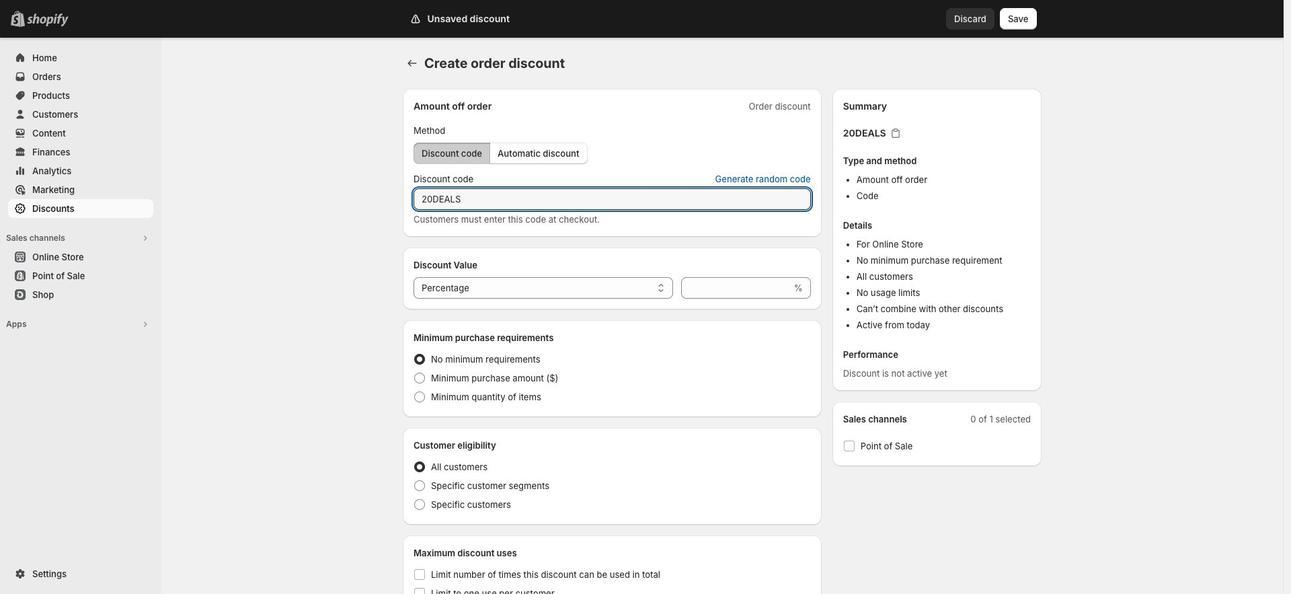 Task type: locate. For each thing, give the bounding box(es) containing it.
shopify image
[[27, 13, 69, 27]]

None text field
[[414, 188, 811, 210]]

None text field
[[681, 277, 792, 299]]



Task type: vqa. For each thing, say whether or not it's contained in the screenshot.
text box
yes



